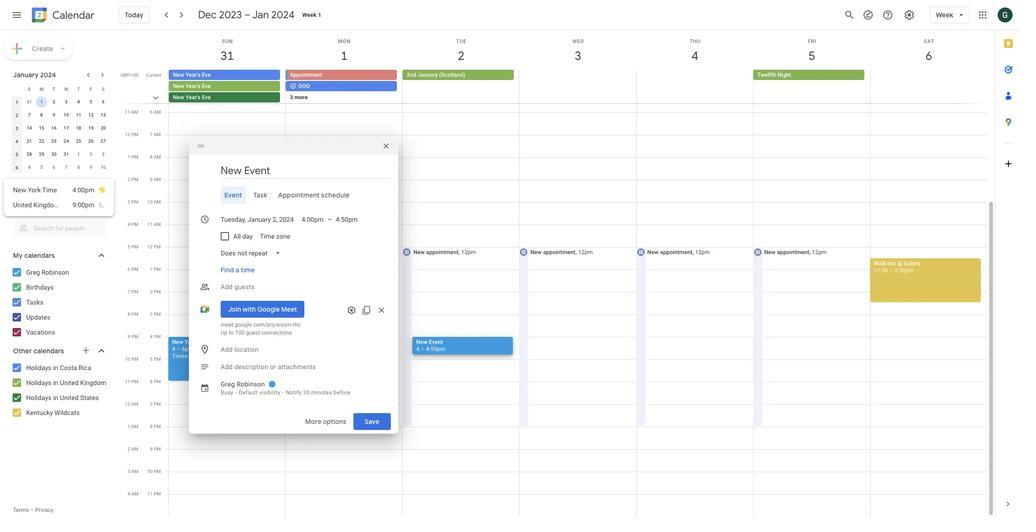 Task type: describe. For each thing, give the bounding box(es) containing it.
11 right 13
[[125, 109, 130, 115]]

Search for people text field
[[19, 220, 101, 237]]

4 new appointment , 12pm from the left
[[765, 249, 827, 255]]

0 vertical spatial 11 am
[[125, 109, 139, 115]]

ooo
[[299, 83, 310, 89]]

3 more button
[[286, 92, 397, 102]]

End time text field
[[336, 211, 359, 228]]

week 1
[[302, 12, 322, 18]]

1 vertical spatial greg robinson
[[221, 380, 265, 388]]

wsom-
[[276, 321, 293, 328]]

2 12pm from the left
[[579, 249, 593, 255]]

holidays in united states
[[26, 394, 99, 401]]

0 vertical spatial 5 pm
[[128, 244, 139, 249]]

3 , from the left
[[693, 249, 694, 255]]

add for add description or attachments
[[221, 363, 233, 371]]

4 link
[[685, 45, 706, 67]]

3 12pm from the left
[[696, 249, 710, 255]]

holidays for holidays in united kingdom
[[26, 379, 51, 386]]

19 element
[[85, 123, 97, 134]]

all day
[[233, 233, 253, 240]]

3 inside wed 3
[[575, 48, 581, 64]]

notify 30 minutes before
[[286, 389, 351, 396]]

february 5 element
[[36, 162, 47, 173]]

february 9 element
[[85, 162, 97, 173]]

1 vertical spatial 6 pm
[[150, 379, 161, 384]]

1 new year's eve button from the top
[[169, 70, 280, 80]]

4:00pm
[[72, 186, 95, 194]]

1 new appointment , 12pm from the left
[[414, 249, 476, 255]]

10 inside february 10 element
[[101, 165, 106, 170]]

january 2024 grid
[[9, 82, 109, 174]]

time zone button
[[257, 228, 294, 245]]

times
[[172, 353, 188, 359]]

17 element
[[61, 123, 72, 134]]

february 2 element
[[85, 149, 97, 160]]

2 t from the left
[[77, 86, 80, 91]]

1 horizontal spatial 12 pm
[[148, 244, 161, 249]]

create
[[32, 44, 53, 53]]

1 vertical spatial 11 am
[[147, 222, 161, 227]]

sat 6
[[925, 38, 935, 64]]

3 new appointment , 12pm from the left
[[648, 249, 710, 255]]

connections
[[262, 329, 292, 336]]

up
[[221, 329, 228, 336]]

12 am
[[125, 401, 139, 407]]

february 3 element
[[98, 149, 109, 160]]

6 inside sat 6
[[926, 48, 932, 64]]

26
[[88, 139, 94, 144]]

updates
[[26, 313, 50, 321]]

event button
[[221, 187, 246, 204]]

row containing 21
[[11, 135, 109, 148]]

new year's eve event 4 – 6pm times square
[[172, 339, 226, 359]]

1 vertical spatial 8 pm
[[150, 424, 161, 429]]

m
[[40, 86, 44, 91]]

tasks
[[26, 299, 43, 306]]

settings menu image
[[905, 9, 916, 21]]

8 am
[[150, 154, 161, 160]]

3 cell from the left
[[520, 70, 637, 126]]

calendar heading
[[51, 9, 94, 22]]

am down 2 am
[[131, 469, 139, 474]]

0 horizontal spatial 4 pm
[[128, 222, 139, 227]]

default visibility
[[239, 389, 281, 396]]

sun 31
[[220, 38, 234, 64]]

1 appointment from the left
[[427, 249, 459, 255]]

4 inside thu 4
[[692, 48, 698, 64]]

6 am
[[150, 109, 161, 115]]

5 cell from the left
[[871, 70, 988, 126]]

3 am
[[128, 469, 139, 474]]

location
[[235, 346, 259, 353]]

1 t from the left
[[53, 86, 55, 91]]

1 horizontal spatial greg
[[221, 380, 235, 388]]

am down 10 am
[[154, 222, 161, 227]]

square
[[189, 353, 207, 359]]

tab list containing event
[[197, 187, 391, 204]]

a
[[236, 266, 239, 274]]

2 appointment from the left
[[544, 249, 576, 255]]

join
[[228, 305, 241, 313]]

12 element
[[85, 109, 97, 121]]

schedule
[[322, 191, 350, 199]]

– left end time text box
[[328, 216, 332, 223]]

appointment schedule button
[[275, 187, 354, 204]]

february 10 element
[[98, 162, 109, 173]]

thu 4
[[690, 38, 701, 64]]

2 new year's eve button from the top
[[169, 81, 280, 91]]

0 vertical spatial 8 pm
[[128, 312, 139, 317]]

14
[[27, 125, 32, 131]]

10 down 9 am
[[147, 199, 153, 204]]

calendar element
[[30, 6, 94, 26]]

add location
[[221, 346, 259, 353]]

29
[[39, 152, 44, 157]]

tue 2
[[456, 38, 467, 64]]

other calendars list
[[2, 360, 116, 420]]

Add title text field
[[221, 164, 391, 178]]

3 more
[[290, 94, 308, 101]]

google
[[257, 305, 280, 313]]

list containing new york time
[[4, 179, 114, 216]]

am down 9 am
[[154, 199, 161, 204]]

add description or attachments
[[221, 363, 316, 371]]

2 link
[[451, 45, 472, 67]]

night
[[778, 72, 792, 78]]

w
[[64, 86, 68, 91]]

10 up 12 am
[[125, 357, 130, 362]]

am up 8 am
[[154, 132, 161, 137]]

states
[[80, 394, 99, 401]]

vacations
[[26, 328, 55, 336]]

default
[[239, 389, 258, 396]]

jan
[[252, 8, 269, 22]]

terms
[[13, 507, 29, 513]]

row containing s
[[11, 82, 109, 95]]

privacy
[[35, 507, 53, 513]]

my calendars list
[[2, 265, 116, 340]]

december 31 element
[[24, 96, 35, 108]]

united for holidays in united states
[[60, 394, 79, 401]]

1 vertical spatial 30
[[303, 389, 310, 396]]

0 horizontal spatial 11 pm
[[125, 379, 139, 384]]

time zone
[[260, 233, 291, 240]]

10 element
[[61, 109, 72, 121]]

1 horizontal spatial 10 pm
[[148, 469, 161, 474]]

calendars for other calendars
[[34, 347, 64, 355]]

4 inside "new year's eve event 4 – 6pm times square"
[[172, 346, 175, 352]]

task
[[253, 191, 267, 199]]

0 vertical spatial 9 pm
[[128, 334, 139, 339]]

0 horizontal spatial 2 pm
[[128, 177, 139, 182]]

100
[[235, 329, 245, 336]]

14 element
[[24, 123, 35, 134]]

holidays for holidays in united states
[[26, 394, 51, 401]]

new inside the new event 4 – 4:50pm
[[417, 339, 428, 345]]

find a time
[[221, 266, 255, 274]]

january inside button
[[418, 72, 438, 78]]

1 horizontal spatial 3 pm
[[150, 312, 161, 317]]

– inside the new event 4 – 4:50pm
[[421, 346, 425, 352]]

23 element
[[48, 136, 60, 147]]

add for add location
[[221, 346, 233, 353]]

1 horizontal spatial tab list
[[996, 30, 1022, 491]]

week button
[[931, 4, 970, 26]]

1 vertical spatial 2024
[[40, 71, 56, 79]]

time inside "time zone" button
[[260, 233, 275, 240]]

9 am
[[150, 177, 161, 182]]

1 horizontal spatial 5 pm
[[150, 357, 161, 362]]

12 up 1 am
[[125, 401, 130, 407]]

4:50pm
[[426, 346, 446, 352]]

1 vertical spatial 1 pm
[[150, 267, 161, 272]]

row containing 4
[[11, 161, 109, 174]]

19
[[88, 125, 94, 131]]

1 vertical spatial 7 pm
[[150, 401, 161, 407]]

kingdom inside list item
[[33, 201, 60, 209]]

4 inside the new event 4 – 4:50pm
[[417, 346, 420, 352]]

meet.google.com/zrq-
[[221, 321, 276, 328]]

wildcats inside wildcats @ gators 12:30 – 2:30pm
[[874, 260, 897, 267]]

1 cell
[[35, 95, 48, 109]]

meet.google.com/zrq-wsom-rhc up to 100 guest connections
[[221, 321, 301, 336]]

time for kingdom
[[61, 201, 76, 209]]

30 element
[[48, 149, 60, 160]]

mon 1
[[338, 38, 351, 64]]

3 inside 3 more button
[[290, 94, 293, 101]]

6 link
[[919, 45, 940, 67]]

other
[[13, 347, 32, 355]]

list item containing united kingdom time
[[13, 197, 106, 212]]

am up 2 am
[[131, 424, 139, 429]]

create button
[[4, 37, 73, 60]]

31 element
[[61, 149, 72, 160]]

am up 7 am
[[154, 109, 161, 115]]

4 inside "element"
[[28, 165, 31, 170]]

1 vertical spatial 4 pm
[[150, 334, 161, 339]]

3 inside february 3 element
[[102, 152, 105, 157]]

31 inside grid
[[220, 48, 234, 64]]

10 inside "10" element
[[64, 112, 69, 117]]

rica
[[79, 364, 91, 372]]

– inside wildcats @ gators 12:30 – 2:30pm
[[890, 267, 894, 274]]

sat
[[925, 38, 935, 44]]

0 horizontal spatial january
[[13, 71, 39, 79]]

28 element
[[24, 149, 35, 160]]

time for york
[[42, 186, 57, 194]]

calendar
[[52, 9, 94, 22]]

add guests
[[221, 283, 255, 291]]

join with google meet link
[[221, 301, 305, 318]]

22 element
[[36, 136, 47, 147]]

guests
[[235, 283, 255, 291]]

4 am
[[128, 491, 139, 496]]

new inside "new year's eve event 4 – 6pm times square"
[[172, 339, 184, 345]]

mon
[[338, 38, 351, 44]]

1 horizontal spatial robinson
[[237, 380, 265, 388]]

2:30pm
[[895, 267, 914, 274]]

list item containing new york time
[[13, 182, 106, 197]]

united for holidays in united kingdom
[[60, 379, 79, 386]]

f
[[90, 86, 92, 91]]

new york time
[[13, 186, 57, 194]]

add for add guests
[[221, 283, 233, 291]]

6pm
[[182, 346, 193, 352]]

row inside grid
[[165, 70, 996, 126]]

greg inside my calendars "list"
[[26, 269, 40, 276]]

am up the '3 am'
[[131, 446, 139, 452]]

holidays in costa rica
[[26, 364, 91, 372]]

row containing 28
[[11, 148, 109, 161]]

10 right the '3 am'
[[148, 469, 153, 474]]

11 up 12 am
[[125, 379, 130, 384]]

meet
[[281, 305, 297, 313]]



Task type: vqa. For each thing, say whether or not it's contained in the screenshot.
24 October 2023
no



Task type: locate. For each thing, give the bounding box(es) containing it.
15 element
[[36, 123, 47, 134]]

1 vertical spatial appointment
[[279, 191, 320, 199]]

18 element
[[73, 123, 84, 134]]

1 vertical spatial add
[[221, 346, 233, 353]]

in for rica
[[53, 364, 58, 372]]

kingdom down new york time
[[33, 201, 60, 209]]

1 horizontal spatial 9 pm
[[150, 446, 161, 452]]

with
[[243, 305, 256, 313]]

2 holidays from the top
[[26, 379, 51, 386]]

main drawer image
[[11, 9, 22, 21]]

10 pm up 12 am
[[125, 357, 139, 362]]

0 horizontal spatial 5 pm
[[128, 244, 139, 249]]

2 new appointment , 12pm from the left
[[531, 249, 593, 255]]

column header inside january 2024 grid
[[11, 82, 23, 95]]

29 element
[[36, 149, 47, 160]]

1 horizontal spatial 31
[[64, 152, 69, 157]]

11 pm right the 4 am
[[148, 491, 161, 496]]

2
[[458, 48, 464, 64], [53, 99, 55, 104], [16, 113, 18, 118], [90, 152, 92, 157], [128, 177, 130, 182], [150, 289, 153, 294], [128, 446, 130, 452]]

grid containing 31
[[120, 30, 996, 517]]

add inside 'dropdown button'
[[221, 283, 233, 291]]

1 horizontal spatial 4 pm
[[150, 334, 161, 339]]

0 vertical spatial 1 pm
[[128, 154, 139, 160]]

1 , from the left
[[459, 249, 460, 255]]

1 inside mon 1
[[341, 48, 347, 64]]

0 vertical spatial 7 pm
[[128, 289, 139, 294]]

1 vertical spatial time
[[61, 201, 76, 209]]

week for week 1
[[302, 12, 317, 18]]

1 12pm from the left
[[462, 249, 476, 255]]

eve inside "new year's eve event 4 – 6pm times square"
[[202, 339, 211, 345]]

wed
[[573, 38, 585, 44]]

january up "december 31" element
[[13, 71, 39, 79]]

terms link
[[13, 507, 29, 513]]

twelfth
[[758, 72, 777, 78]]

0 horizontal spatial wildcats
[[55, 409, 80, 416]]

zone
[[277, 233, 291, 240]]

my
[[13, 251, 23, 260]]

2 list item from the top
[[13, 197, 106, 212]]

wildcats
[[874, 260, 897, 267], [55, 409, 80, 416]]

appointment button
[[288, 70, 397, 80]]

0 horizontal spatial 3 pm
[[128, 199, 139, 204]]

28
[[27, 152, 32, 157]]

add down add location
[[221, 363, 233, 371]]

0 vertical spatial greg robinson
[[26, 269, 69, 276]]

1 horizontal spatial kingdom
[[80, 379, 106, 386]]

1 horizontal spatial 8 pm
[[150, 424, 161, 429]]

– inside "new year's eve event 4 – 6pm times square"
[[177, 346, 181, 352]]

to
[[229, 329, 234, 336]]

cell down 31 link
[[169, 70, 286, 126]]

12 inside row
[[88, 112, 94, 117]]

– left jan
[[244, 8, 251, 22]]

1 vertical spatial greg
[[221, 380, 235, 388]]

1 vertical spatial 5 pm
[[150, 357, 161, 362]]

– right 12:30
[[890, 267, 894, 274]]

robinson up default
[[237, 380, 265, 388]]

13
[[101, 112, 106, 117]]

cell containing appointment
[[286, 70, 403, 126]]

None field
[[217, 245, 288, 262]]

0 horizontal spatial 1 pm
[[128, 154, 139, 160]]

in left costa
[[53, 364, 58, 372]]

0 vertical spatial 2024
[[271, 8, 295, 22]]

row containing new year's eve
[[165, 70, 996, 126]]

1 horizontal spatial 6 pm
[[150, 379, 161, 384]]

11 am down 10 am
[[147, 222, 161, 227]]

10 right february 9 element
[[101, 165, 106, 170]]

27 element
[[98, 136, 109, 147]]

0 vertical spatial 10 pm
[[125, 357, 139, 362]]

(scotland)
[[440, 72, 466, 78]]

2 vertical spatial united
[[60, 394, 79, 401]]

31 inside "december 31" element
[[27, 99, 32, 104]]

holidays in united kingdom
[[26, 379, 106, 386]]

2 am
[[128, 446, 139, 452]]

11 right "10" element
[[76, 112, 81, 117]]

11
[[125, 109, 130, 115], [76, 112, 81, 117], [147, 222, 153, 227], [125, 379, 130, 384], [148, 491, 153, 496]]

0 horizontal spatial s
[[28, 86, 31, 91]]

february 7 element
[[61, 162, 72, 173]]

1 holidays from the top
[[26, 364, 51, 372]]

1 vertical spatial 9 pm
[[150, 446, 161, 452]]

1 link
[[334, 45, 355, 67]]

3 new year's eve button from the top
[[169, 92, 280, 102]]

26 element
[[85, 136, 97, 147]]

add down find
[[221, 283, 233, 291]]

4 appointment from the left
[[778, 249, 810, 255]]

holidays for holidays in costa rica
[[26, 364, 51, 372]]

11 element
[[73, 109, 84, 121]]

0 vertical spatial united
[[13, 201, 32, 209]]

1 horizontal spatial 7 pm
[[150, 401, 161, 407]]

0 vertical spatial 31
[[220, 48, 234, 64]]

attachments
[[278, 363, 316, 371]]

time left zone
[[260, 233, 275, 240]]

january right 2nd
[[418, 72, 438, 78]]

am
[[131, 109, 139, 115], [154, 109, 161, 115], [154, 132, 161, 137], [154, 154, 161, 160], [154, 177, 161, 182], [154, 199, 161, 204], [154, 222, 161, 227], [131, 401, 139, 407], [131, 424, 139, 429], [131, 446, 139, 452], [131, 469, 139, 474], [131, 491, 139, 496]]

greg robinson up default
[[221, 380, 265, 388]]

cell
[[169, 70, 286, 126], [286, 70, 403, 126], [520, 70, 637, 126], [637, 70, 754, 126], [871, 70, 988, 126]]

column header
[[11, 82, 23, 95]]

20 element
[[98, 123, 109, 134]]

2 inside "february 2" element
[[90, 152, 92, 157]]

0 vertical spatial new year's eve button
[[169, 70, 280, 80]]

appointment inside cell
[[290, 72, 323, 78]]

16
[[51, 125, 57, 131]]

february 6 element
[[48, 162, 60, 173]]

23
[[51, 139, 57, 144]]

new year's eve button
[[169, 70, 280, 80], [169, 81, 280, 91], [169, 92, 280, 102]]

january
[[13, 71, 39, 79], [418, 72, 438, 78]]

ooo button
[[286, 81, 397, 91]]

calendars right my
[[24, 251, 55, 260]]

row group
[[11, 95, 109, 174]]

s left m
[[28, 86, 31, 91]]

2nd january (scotland)
[[407, 72, 466, 78]]

to element
[[328, 216, 332, 223]]

holidays up kentucky
[[26, 394, 51, 401]]

0 horizontal spatial time
[[42, 186, 57, 194]]

Start date text field
[[221, 214, 294, 225]]

robinson
[[42, 269, 69, 276], [237, 380, 265, 388]]

Start time text field
[[302, 211, 324, 228]]

– up times
[[177, 346, 181, 352]]

calendars inside my calendars dropdown button
[[24, 251, 55, 260]]

30 inside row
[[51, 152, 57, 157]]

1 pm
[[128, 154, 139, 160], [150, 267, 161, 272]]

1 vertical spatial 12 pm
[[148, 244, 161, 249]]

0 horizontal spatial kingdom
[[33, 201, 60, 209]]

1 vertical spatial kingdom
[[80, 379, 106, 386]]

3 in from the top
[[53, 394, 58, 401]]

row containing 7
[[11, 109, 109, 122]]

time
[[42, 186, 57, 194], [61, 201, 76, 209], [260, 233, 275, 240]]

2 cell from the left
[[286, 70, 403, 126]]

robinson down my calendars dropdown button
[[42, 269, 69, 276]]

notify
[[286, 389, 302, 396]]

1 horizontal spatial 1 pm
[[150, 267, 161, 272]]

2 vertical spatial holidays
[[26, 394, 51, 401]]

sun
[[222, 38, 233, 44]]

0 vertical spatial 2 pm
[[128, 177, 139, 182]]

0 vertical spatial time
[[42, 186, 57, 194]]

25 element
[[73, 136, 84, 147]]

0 vertical spatial kingdom
[[33, 201, 60, 209]]

task button
[[250, 187, 271, 204]]

21
[[27, 139, 32, 144]]

rhc
[[293, 321, 301, 328]]

3 holidays from the top
[[26, 394, 51, 401]]

0 horizontal spatial 2024
[[40, 71, 56, 79]]

1 vertical spatial 3 pm
[[150, 312, 161, 317]]

0 horizontal spatial greg
[[26, 269, 40, 276]]

8 pm
[[128, 312, 139, 317], [150, 424, 161, 429]]

0 vertical spatial 3 pm
[[128, 199, 139, 204]]

1 horizontal spatial greg robinson
[[221, 380, 265, 388]]

12 left 13
[[88, 112, 94, 117]]

cell down 3 link
[[520, 70, 637, 126]]

list item up search for people "text field"
[[13, 197, 106, 212]]

wildcats up 12:30
[[874, 260, 897, 267]]

12 pm left 7 am
[[125, 132, 139, 137]]

1 vertical spatial united
[[60, 379, 79, 386]]

appointment for appointment
[[290, 72, 323, 78]]

row group containing 31
[[11, 95, 109, 174]]

12 pm down 10 am
[[148, 244, 161, 249]]

busy
[[221, 389, 233, 396]]

0 horizontal spatial 10 pm
[[125, 357, 139, 362]]

am down the '3 am'
[[131, 491, 139, 496]]

4 cell from the left
[[637, 70, 754, 126]]

0 horizontal spatial 7 pm
[[128, 289, 139, 294]]

25
[[76, 139, 81, 144]]

31 down sun on the left of page
[[220, 48, 234, 64]]

appointment for appointment schedule
[[279, 191, 320, 199]]

1 vertical spatial robinson
[[237, 380, 265, 388]]

3 appointment from the left
[[661, 249, 693, 255]]

4 12pm from the left
[[813, 249, 827, 255]]

february 1 element
[[73, 149, 84, 160]]

1 vertical spatial in
[[53, 379, 58, 386]]

31
[[220, 48, 234, 64], [27, 99, 32, 104], [64, 152, 69, 157]]

3 add from the top
[[221, 363, 233, 371]]

8 inside february 8 element
[[77, 165, 80, 170]]

0 vertical spatial wildcats
[[874, 260, 897, 267]]

calendars inside other calendars dropdown button
[[34, 347, 64, 355]]

1 am
[[128, 424, 139, 429]]

tue
[[456, 38, 467, 44]]

united down costa
[[60, 379, 79, 386]]

1 vertical spatial wildcats
[[55, 409, 80, 416]]

1 add from the top
[[221, 283, 233, 291]]

am up 9 am
[[154, 154, 161, 160]]

2 horizontal spatial 31
[[220, 48, 234, 64]]

event up '4:50pm'
[[429, 339, 443, 345]]

1 vertical spatial 11 pm
[[148, 491, 161, 496]]

11 down 10 am
[[147, 222, 153, 227]]

22
[[39, 139, 44, 144]]

event inside "new year's eve event 4 – 6pm times square"
[[212, 339, 226, 345]]

list
[[4, 179, 114, 216]]

year's inside "new year's eve event 4 – 6pm times square"
[[185, 339, 200, 345]]

2 s from the left
[[102, 86, 105, 91]]

0 horizontal spatial 31
[[27, 99, 32, 104]]

1 vertical spatial 10 pm
[[148, 469, 161, 474]]

1 horizontal spatial 11 am
[[147, 222, 161, 227]]

6
[[926, 48, 932, 64], [102, 99, 105, 104], [150, 109, 153, 115], [53, 165, 55, 170], [16, 165, 18, 170], [128, 267, 130, 272], [150, 379, 153, 384]]

2 inside tue 2
[[458, 48, 464, 64]]

– right 'terms'
[[30, 507, 34, 513]]

0 horizontal spatial greg robinson
[[26, 269, 69, 276]]

more
[[295, 94, 308, 101]]

31 link
[[217, 45, 238, 67]]

17
[[64, 125, 69, 131]]

None search field
[[0, 216, 116, 237]]

2 in from the top
[[53, 379, 58, 386]]

kentucky wildcats
[[26, 409, 80, 416]]

in
[[53, 364, 58, 372], [53, 379, 58, 386], [53, 394, 58, 401]]

0 horizontal spatial tab list
[[197, 187, 391, 204]]

2 vertical spatial new year's eve button
[[169, 92, 280, 102]]

31 for "december 31" element
[[27, 99, 32, 104]]

2 vertical spatial 31
[[64, 152, 69, 157]]

11 am left the 6 am
[[125, 109, 139, 115]]

event inside 'button'
[[225, 191, 242, 199]]

cell containing new year's eve
[[169, 70, 286, 126]]

in up kentucky wildcats
[[53, 394, 58, 401]]

twelfth night
[[758, 72, 792, 78]]

12 right 20 element
[[125, 132, 130, 137]]

30 right '29'
[[51, 152, 57, 157]]

united kingdom time 9:00pm
[[13, 201, 95, 209]]

– left '4:50pm'
[[421, 346, 425, 352]]

appointment up ooo
[[290, 72, 323, 78]]

guest
[[246, 329, 260, 336]]

10 left 11 "element"
[[64, 112, 69, 117]]

@
[[898, 260, 903, 267]]

row group inside january 2024 grid
[[11, 95, 109, 174]]

february 8 element
[[73, 162, 84, 173]]

s
[[28, 86, 31, 91], [102, 86, 105, 91]]

am left the 6 am
[[131, 109, 139, 115]]

24 element
[[61, 136, 72, 147]]

cell down 1 link at top
[[286, 70, 403, 126]]

1 vertical spatial new year's eve button
[[169, 81, 280, 91]]

am down 8 am
[[154, 177, 161, 182]]

1 horizontal spatial time
[[61, 201, 76, 209]]

13 element
[[98, 109, 109, 121]]

2 horizontal spatial time
[[260, 233, 275, 240]]

united
[[13, 201, 32, 209], [60, 379, 79, 386], [60, 394, 79, 401]]

holidays down other calendars
[[26, 364, 51, 372]]

2 vertical spatial add
[[221, 363, 233, 371]]

5 inside fri 5
[[809, 48, 815, 64]]

visibility
[[259, 389, 281, 396]]

united down 'holidays in united kingdom'
[[60, 394, 79, 401]]

am up 1 am
[[131, 401, 139, 407]]

wildcats inside "other calendars" list
[[55, 409, 80, 416]]

event inside the new event 4 – 4:50pm
[[429, 339, 443, 345]]

dec 2023 – jan 2024
[[198, 8, 295, 22]]

0 horizontal spatial 9 pm
[[128, 334, 139, 339]]

row containing 14
[[11, 122, 109, 135]]

greg robinson up birthdays
[[26, 269, 69, 276]]

find a time button
[[217, 262, 259, 278]]

before
[[334, 389, 351, 396]]

february 4 element
[[24, 162, 35, 173]]

1 in from the top
[[53, 364, 58, 372]]

1 horizontal spatial week
[[937, 11, 954, 19]]

0 horizontal spatial t
[[53, 86, 55, 91]]

grid
[[120, 30, 996, 517]]

1 horizontal spatial s
[[102, 86, 105, 91]]

30 right the notify
[[303, 389, 310, 396]]

0 vertical spatial greg
[[26, 269, 40, 276]]

cell down 4 link
[[637, 70, 754, 126]]

1 s from the left
[[28, 86, 31, 91]]

11 pm up 12 am
[[125, 379, 139, 384]]

eve
[[202, 72, 211, 78], [202, 83, 211, 89], [202, 94, 211, 101], [202, 339, 211, 345]]

other calendars
[[13, 347, 64, 355]]

wildcats down the holidays in united states on the left of page
[[55, 409, 80, 416]]

or
[[270, 363, 276, 371]]

18
[[76, 125, 81, 131]]

11 right the 4 am
[[148, 491, 153, 496]]

greg up busy
[[221, 380, 235, 388]]

0 horizontal spatial 6 pm
[[128, 267, 139, 272]]

1 cell from the left
[[169, 70, 286, 126]]

t right m
[[53, 86, 55, 91]]

week for week
[[937, 11, 954, 19]]

terms – privacy
[[13, 507, 53, 513]]

1 horizontal spatial january
[[418, 72, 438, 78]]

1 list item from the top
[[13, 182, 106, 197]]

holidays down holidays in costa rica
[[26, 379, 51, 386]]

t right w
[[77, 86, 80, 91]]

greg robinson inside my calendars "list"
[[26, 269, 69, 276]]

wildcats @ gators 12:30 – 2:30pm
[[874, 260, 922, 274]]

united inside list item
[[13, 201, 32, 209]]

calendars for my calendars
[[24, 251, 55, 260]]

week inside popup button
[[937, 11, 954, 19]]

1 inside cell
[[40, 99, 43, 104]]

1 horizontal spatial t
[[77, 86, 80, 91]]

10 pm right the '3 am'
[[148, 469, 161, 474]]

1 horizontal spatial 2024
[[271, 8, 295, 22]]

other calendars button
[[2, 343, 116, 358]]

31 left february 1 element
[[64, 152, 69, 157]]

thu
[[690, 38, 701, 44]]

0 vertical spatial appointment
[[290, 72, 323, 78]]

0 horizontal spatial 12 pm
[[125, 132, 139, 137]]

add other calendars image
[[81, 346, 91, 355]]

0 vertical spatial 12 pm
[[125, 132, 139, 137]]

kingdom inside "other calendars" list
[[80, 379, 106, 386]]

united down "york"
[[13, 201, 32, 209]]

2024 right jan
[[271, 8, 295, 22]]

31 for 31 element
[[64, 152, 69, 157]]

greg
[[26, 269, 40, 276], [221, 380, 235, 388]]

event left task button
[[225, 191, 242, 199]]

list item
[[13, 182, 106, 197], [13, 197, 106, 212]]

greg up birthdays
[[26, 269, 40, 276]]

row
[[165, 70, 996, 126], [11, 82, 109, 95], [11, 95, 109, 109], [11, 109, 109, 122], [11, 122, 109, 135], [11, 135, 109, 148], [11, 148, 109, 161], [11, 161, 109, 174]]

in down holidays in costa rica
[[53, 379, 58, 386]]

0 horizontal spatial robinson
[[42, 269, 69, 276]]

appointment schedule
[[279, 191, 350, 199]]

today button
[[119, 4, 150, 26]]

21 element
[[24, 136, 35, 147]]

2 add from the top
[[221, 346, 233, 353]]

kentucky
[[26, 409, 53, 416]]

2023
[[219, 8, 242, 22]]

cell down 6 link at the right top
[[871, 70, 988, 126]]

31 inside 31 element
[[64, 152, 69, 157]]

robinson inside my calendars "list"
[[42, 269, 69, 276]]

add down up
[[221, 346, 233, 353]]

31 left 1 cell
[[27, 99, 32, 104]]

appointment inside tab list
[[279, 191, 320, 199]]

january 2024
[[13, 71, 56, 79]]

time right "york"
[[42, 186, 57, 194]]

s right "f"
[[102, 86, 105, 91]]

6 pm
[[128, 267, 139, 272], [150, 379, 161, 384]]

tab list
[[996, 30, 1022, 491], [197, 187, 391, 204]]

in for states
[[53, 394, 58, 401]]

11 inside "element"
[[76, 112, 81, 117]]

appointment down add title text field
[[279, 191, 320, 199]]

1 horizontal spatial 2 pm
[[150, 289, 161, 294]]

event down up
[[212, 339, 226, 345]]

in for kingdom
[[53, 379, 58, 386]]

4 pm
[[128, 222, 139, 227], [150, 334, 161, 339]]

12 down 10 am
[[148, 244, 153, 249]]

7 am
[[150, 132, 161, 137]]

0 horizontal spatial week
[[302, 12, 317, 18]]

time down 4:00pm
[[61, 201, 76, 209]]

row containing 31
[[11, 95, 109, 109]]

0 vertical spatial holidays
[[26, 364, 51, 372]]

,
[[459, 249, 460, 255], [576, 249, 577, 255], [693, 249, 694, 255], [810, 249, 811, 255]]

11 am
[[125, 109, 139, 115], [147, 222, 161, 227]]

4 , from the left
[[810, 249, 811, 255]]

0 vertical spatial 11 pm
[[125, 379, 139, 384]]

list item up the united kingdom time 9:00pm
[[13, 182, 106, 197]]

calendars up holidays in costa rica
[[34, 347, 64, 355]]

10 am
[[147, 199, 161, 204]]

0 horizontal spatial 30
[[51, 152, 57, 157]]

1 vertical spatial 2 pm
[[150, 289, 161, 294]]

2 , from the left
[[576, 249, 577, 255]]

my calendars button
[[2, 248, 116, 263]]

1 vertical spatial holidays
[[26, 379, 51, 386]]

1 vertical spatial 31
[[27, 99, 32, 104]]

2024 up m
[[40, 71, 56, 79]]

new year's eve new year's eve new year's eve
[[173, 72, 211, 101]]

current
[[146, 73, 161, 78]]

kingdom up states at the left bottom of the page
[[80, 379, 106, 386]]

16 element
[[48, 123, 60, 134]]



